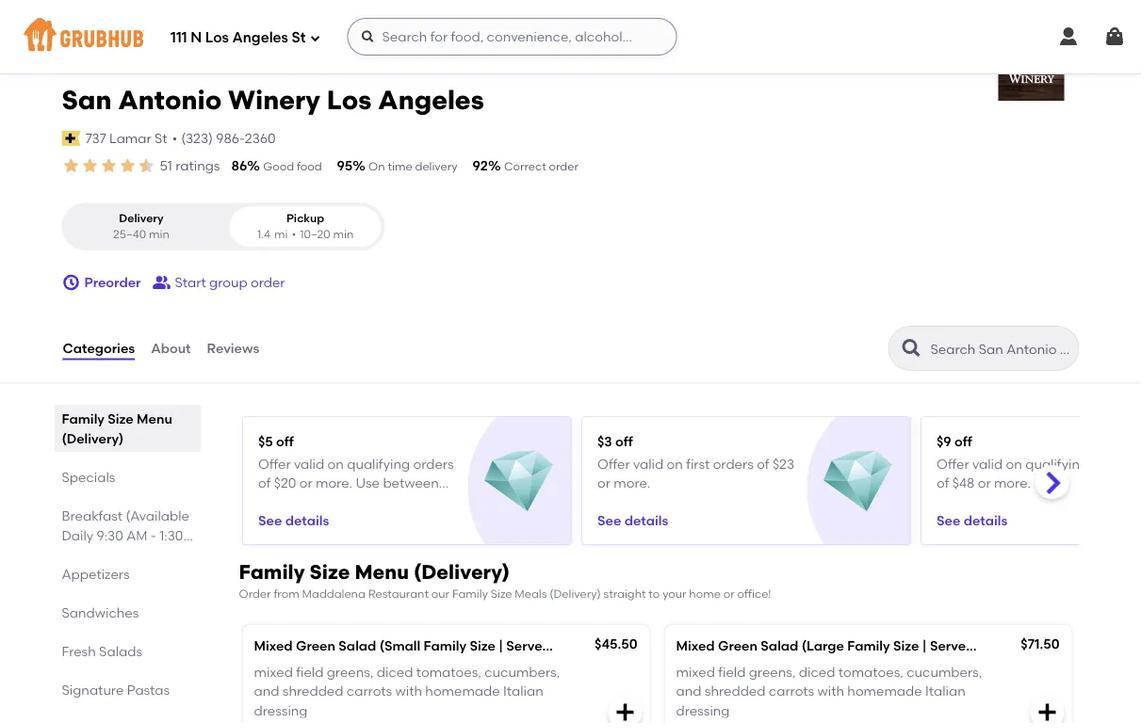 Task type: locate. For each thing, give the bounding box(es) containing it.
offer inside $5 off offer valid on qualifying orders of $20 or more. use between 11am–2pm. see details
[[258, 456, 290, 472]]

offer up $48
[[936, 456, 969, 472]]

1 shredded from the left
[[283, 684, 343, 700]]

tomatoes, down mixed green salad (small family size | serves 4-6)
[[416, 665, 481, 681]]

2 horizontal spatial offer
[[936, 456, 969, 472]]

1 horizontal spatial with
[[818, 684, 844, 700]]

1 see details button from the left
[[258, 504, 329, 538]]

green for mixed green salad (small family size | serves 4-6)
[[296, 638, 335, 654]]

1 horizontal spatial los
[[327, 84, 372, 116]]

italian
[[503, 684, 544, 700], [925, 684, 966, 700]]

2 details from the left
[[624, 513, 668, 529]]

on for $9 off
[[1006, 456, 1022, 472]]

0 horizontal spatial angeles
[[232, 29, 288, 46]]

serves left "8-"
[[930, 638, 973, 654]]

cucumbers,
[[485, 665, 560, 681], [907, 665, 982, 681]]

1 italian from the left
[[503, 684, 544, 700]]

2 see from the left
[[597, 513, 621, 529]]

3 see details button from the left
[[936, 504, 1007, 538]]

min inside delivery 25–40 min
[[149, 228, 169, 241]]

of inside $3 off offer valid on first orders of $23 or more.
[[756, 456, 769, 472]]

2 horizontal spatial details
[[963, 513, 1007, 529]]

95
[[337, 158, 353, 174]]

1 horizontal spatial tomatoes,
[[838, 665, 904, 681]]

0 horizontal spatial st
[[155, 130, 167, 146]]

1 horizontal spatial greens,
[[749, 665, 796, 681]]

1 horizontal spatial homemade
[[848, 684, 922, 700]]

(small
[[380, 638, 421, 654]]

1 horizontal spatial of
[[756, 456, 769, 472]]

valid up $20
[[293, 456, 324, 472]]

1 horizontal spatial menu
[[355, 561, 409, 585]]

1 offer from the left
[[258, 456, 290, 472]]

orders inside $3 off offer valid on first orders of $23 or more.
[[713, 456, 753, 472]]

of inside $9 off offer valid on qualifying orders of $48 or more.
[[936, 475, 949, 491]]

0 horizontal spatial see details button
[[258, 504, 329, 538]]

see details down $48
[[936, 513, 1007, 529]]

1 horizontal spatial cucumbers,
[[907, 665, 982, 681]]

see
[[258, 513, 282, 529], [597, 513, 621, 529], [936, 513, 960, 529]]

diced for (large
[[799, 665, 835, 681]]

fresh salads tab
[[62, 642, 194, 662]]

1 valid from the left
[[293, 456, 324, 472]]

los inside main navigation navigation
[[205, 29, 229, 46]]

off inside $5 off offer valid on qualifying orders of $20 or more. use between 11am–2pm. see details
[[276, 434, 293, 450]]

mixed for mixed green salad (large family size | serves 8-12)
[[676, 665, 715, 681]]

• right mi
[[292, 228, 296, 241]]

2 with from the left
[[818, 684, 844, 700]]

st inside main navigation navigation
[[292, 29, 306, 46]]

diced down (small
[[377, 665, 413, 681]]

los right n
[[205, 29, 229, 46]]

valid for $9 off
[[972, 456, 1002, 472]]

menu inside family size menu (delivery) order from maddalena restaurant our family size meals  (delivery) straight to your home or office!
[[355, 561, 409, 585]]

2 horizontal spatial see
[[936, 513, 960, 529]]

1 mixed from the left
[[254, 665, 293, 681]]

1 horizontal spatial valid
[[633, 456, 663, 472]]

0 horizontal spatial homemade
[[425, 684, 500, 700]]

with down the (large
[[818, 684, 844, 700]]

size down family size menu (delivery) order from maddalena restaurant our family size meals  (delivery) straight to your home or office!
[[470, 638, 496, 654]]

(delivery)
[[62, 431, 124, 447], [414, 561, 510, 585], [550, 587, 601, 601]]

(delivery) right meals
[[550, 587, 601, 601]]

field down from
[[296, 665, 324, 681]]

size left meals
[[491, 587, 512, 601]]

0 horizontal spatial serves
[[506, 638, 549, 654]]

2 salad from the left
[[761, 638, 799, 654]]

0 horizontal spatial |
[[499, 638, 503, 654]]

2 diced from the left
[[799, 665, 835, 681]]

mixed down from
[[254, 638, 293, 654]]

from
[[274, 587, 299, 601]]

1 vertical spatial angeles
[[378, 84, 484, 116]]

option group containing delivery 25–40 min
[[62, 203, 385, 251]]

mixed down the home
[[676, 638, 715, 654]]

offer down $3
[[597, 456, 630, 472]]

3 valid from the left
[[972, 456, 1002, 472]]

qualifying inside $5 off offer valid on qualifying orders of $20 or more. use between 11am–2pm. see details
[[347, 456, 410, 472]]

1 horizontal spatial see details button
[[597, 504, 668, 538]]

0 horizontal spatial mixed field greens, diced tomatoes, cucumbers, and shredded carrots with homemade italian dressing
[[254, 665, 560, 719]]

2 homemade from the left
[[848, 684, 922, 700]]

cucumbers, down "8-"
[[907, 665, 982, 681]]

order right correct
[[549, 160, 579, 173]]

0 horizontal spatial dressing
[[254, 703, 308, 719]]

2 field from the left
[[718, 665, 746, 681]]

offer up $20
[[258, 456, 290, 472]]

angeles up delivery
[[378, 84, 484, 116]]

0 horizontal spatial field
[[296, 665, 324, 681]]

12)
[[989, 638, 1007, 654]]

2 and from the left
[[676, 684, 702, 700]]

delivery 25–40 min
[[113, 211, 169, 241]]

details down 11am–2pm.
[[285, 513, 329, 529]]

details
[[285, 513, 329, 529], [624, 513, 668, 529], [963, 513, 1007, 529]]

min
[[149, 228, 169, 241], [333, 228, 354, 241]]

with for (large
[[818, 684, 844, 700]]

salad left the (large
[[761, 638, 799, 654]]

menu up specials tab
[[137, 411, 172, 427]]

2 cucumbers, from the left
[[907, 665, 982, 681]]

0 horizontal spatial carrots
[[347, 684, 392, 700]]

ratings
[[176, 158, 220, 174]]

1 greens, from the left
[[327, 665, 374, 681]]

1 horizontal spatial off
[[615, 434, 633, 450]]

0 horizontal spatial more.
[[315, 475, 352, 491]]

1 orders from the left
[[413, 456, 453, 472]]

svg image
[[1057, 25, 1080, 48], [1104, 25, 1126, 48], [310, 33, 321, 44], [62, 273, 81, 292], [614, 702, 637, 724], [1036, 702, 1059, 724]]

green down office!
[[718, 638, 758, 654]]

0 horizontal spatial offer
[[258, 456, 290, 472]]

1 | from the left
[[499, 638, 503, 654]]

valid
[[293, 456, 324, 472], [633, 456, 663, 472], [972, 456, 1002, 472]]

1 homemade from the left
[[425, 684, 500, 700]]

2 more. from the left
[[613, 475, 650, 491]]

1 diced from the left
[[377, 665, 413, 681]]

los
[[205, 29, 229, 46], [327, 84, 372, 116]]

3 more. from the left
[[994, 475, 1031, 491]]

see down 11am–2pm.
[[258, 513, 282, 529]]

0 horizontal spatial green
[[296, 638, 335, 654]]

• left (323)
[[172, 130, 177, 146]]

valid left first
[[633, 456, 663, 472]]

1 mixed from the left
[[254, 638, 293, 654]]

(323)
[[181, 130, 213, 146]]

with down mixed green salad (small family size | serves 4-6)
[[395, 684, 422, 700]]

daily
[[62, 528, 93, 544]]

on
[[327, 456, 343, 472], [666, 456, 683, 472], [1006, 456, 1022, 472]]

2 orders from the left
[[713, 456, 753, 472]]

dressing
[[254, 703, 308, 719], [676, 703, 730, 719]]

and for mixed green salad (small family size | serves 4-6)
[[254, 684, 279, 700]]

2 shredded from the left
[[705, 684, 766, 700]]

family up specials
[[62, 411, 105, 427]]

promo image
[[484, 448, 553, 517], [823, 448, 892, 517]]

0 horizontal spatial with
[[395, 684, 422, 700]]

1 qualifying from the left
[[347, 456, 410, 472]]

2 horizontal spatial (delivery)
[[550, 587, 601, 601]]

1 horizontal spatial diced
[[799, 665, 835, 681]]

1 cucumbers, from the left
[[485, 665, 560, 681]]

homemade down mixed green salad (small family size | serves 4-6)
[[425, 684, 500, 700]]

angeles inside main navigation navigation
[[232, 29, 288, 46]]

2 valid from the left
[[633, 456, 663, 472]]

or for $5 off
[[299, 475, 312, 491]]

fresh salads
[[62, 644, 142, 660]]

st up 51
[[155, 130, 167, 146]]

qualifying for offer valid on qualifying orders of $20 or more. use between 11am–2pm.
[[347, 456, 410, 472]]

diced down the (large
[[799, 665, 835, 681]]

2 horizontal spatial on
[[1006, 456, 1022, 472]]

offer inside $9 off offer valid on qualifying orders of $48 or more.
[[936, 456, 969, 472]]

1 vertical spatial (delivery)
[[414, 561, 510, 585]]

| left 4-
[[499, 638, 503, 654]]

1 and from the left
[[254, 684, 279, 700]]

6)
[[566, 638, 578, 654]]

(323) 986-2360 button
[[181, 129, 276, 148]]

on inside $3 off offer valid on first orders of $23 or more.
[[666, 456, 683, 472]]

1 horizontal spatial st
[[292, 29, 306, 46]]

•
[[172, 130, 177, 146], [292, 228, 296, 241]]

2 min from the left
[[333, 228, 354, 241]]

0 horizontal spatial los
[[205, 29, 229, 46]]

2 offer from the left
[[597, 456, 630, 472]]

tomatoes, for (small
[[416, 665, 481, 681]]

1 horizontal spatial shredded
[[705, 684, 766, 700]]

1 horizontal spatial dressing
[[676, 703, 730, 719]]

details for $9 off offer valid on qualifying orders of $48 or more.
[[963, 513, 1007, 529]]

3 details from the left
[[963, 513, 1007, 529]]

greens, for (small
[[327, 665, 374, 681]]

pickup 1.4 mi • 10–20 min
[[257, 211, 354, 241]]

1 horizontal spatial see details
[[936, 513, 1007, 529]]

angeles up san antonio winery los angeles
[[232, 29, 288, 46]]

3 on from the left
[[1006, 456, 1022, 472]]

see details button down $48
[[936, 504, 1007, 538]]

2 dressing from the left
[[676, 703, 730, 719]]

1 promo image from the left
[[484, 448, 553, 517]]

mixed field greens, diced tomatoes, cucumbers, and shredded carrots with homemade italian dressing for (small
[[254, 665, 560, 719]]

1 on from the left
[[327, 456, 343, 472]]

1 horizontal spatial mixed
[[676, 665, 715, 681]]

Search San Antonio Winery Los Angeles search field
[[929, 340, 1073, 358]]

orders for offer valid on first orders of $23 or more.
[[713, 456, 753, 472]]

1 horizontal spatial •
[[292, 228, 296, 241]]

1 vertical spatial st
[[155, 130, 167, 146]]

0 horizontal spatial qualifying
[[347, 456, 410, 472]]

1 green from the left
[[296, 638, 335, 654]]

2 qualifying from the left
[[1025, 456, 1088, 472]]

salad
[[339, 638, 376, 654], [761, 638, 799, 654]]

mixed for mixed green salad (small family size | serves 4-6)
[[254, 638, 293, 654]]

1 with from the left
[[395, 684, 422, 700]]

am
[[126, 528, 147, 544]]

to
[[649, 587, 660, 601]]

orders for offer valid on qualifying orders of $48 or more.
[[1091, 456, 1132, 472]]

serves left 4-
[[506, 638, 549, 654]]

carrots down (small
[[347, 684, 392, 700]]

0 horizontal spatial orders
[[413, 456, 453, 472]]

0 horizontal spatial mixed
[[254, 665, 293, 681]]

on time delivery
[[369, 160, 458, 173]]

breakfast
[[62, 508, 123, 524]]

family right our
[[452, 587, 488, 601]]

mixed field greens, diced tomatoes, cucumbers, and shredded carrots with homemade italian dressing down the (large
[[676, 665, 982, 719]]

(delivery) up our
[[414, 561, 510, 585]]

1 mixed field greens, diced tomatoes, cucumbers, and shredded carrots with homemade italian dressing from the left
[[254, 665, 560, 719]]

0 vertical spatial (delivery)
[[62, 431, 124, 447]]

pickup
[[286, 211, 324, 225]]

of left $48
[[936, 475, 949, 491]]

family size menu (delivery)
[[62, 411, 172, 447]]

986-
[[216, 130, 245, 146]]

preorder button
[[62, 266, 141, 300]]

11am–2pm.
[[258, 495, 328, 511]]

qualifying inside $9 off offer valid on qualifying orders of $48 or more.
[[1025, 456, 1088, 472]]

2 horizontal spatial valid
[[972, 456, 1002, 472]]

on for $3 off
[[666, 456, 683, 472]]

see details
[[597, 513, 668, 529], [936, 513, 1007, 529]]

1 field from the left
[[296, 665, 324, 681]]

your
[[663, 587, 687, 601]]

1 min from the left
[[149, 228, 169, 241]]

mixed field greens, diced tomatoes, cucumbers, and shredded carrots with homemade italian dressing
[[254, 665, 560, 719], [676, 665, 982, 719]]

greens,
[[327, 665, 374, 681], [749, 665, 796, 681]]

valid for $3 off
[[633, 456, 663, 472]]

1 horizontal spatial details
[[624, 513, 668, 529]]

1 carrots from the left
[[347, 684, 392, 700]]

2 italian from the left
[[925, 684, 966, 700]]

see details button
[[258, 504, 329, 538], [597, 504, 668, 538], [936, 504, 1007, 538]]

0 horizontal spatial on
[[327, 456, 343, 472]]

more. inside $3 off offer valid on first orders of $23 or more.
[[613, 475, 650, 491]]

0 horizontal spatial italian
[[503, 684, 544, 700]]

field down office!
[[718, 665, 746, 681]]

field for mixed green salad (small family size | serves 4-6)
[[296, 665, 324, 681]]

los up 95
[[327, 84, 372, 116]]

svg image
[[360, 29, 376, 44]]

field
[[296, 665, 324, 681], [718, 665, 746, 681]]

start
[[175, 275, 206, 291]]

star icon image
[[62, 156, 81, 175], [81, 156, 99, 175], [99, 156, 118, 175], [118, 156, 137, 175], [137, 156, 156, 175], [137, 156, 156, 175]]

min down delivery
[[149, 228, 169, 241]]

dressing for mixed green salad (large family size | serves 8-12)
[[676, 703, 730, 719]]

2 horizontal spatial more.
[[994, 475, 1031, 491]]

1 horizontal spatial more.
[[613, 475, 650, 491]]

0 horizontal spatial salad
[[339, 638, 376, 654]]

2 green from the left
[[718, 638, 758, 654]]

1 vertical spatial •
[[292, 228, 296, 241]]

tomatoes, down mixed green salad (large family size | serves 8-12)
[[838, 665, 904, 681]]

0 horizontal spatial greens,
[[327, 665, 374, 681]]

3 see from the left
[[936, 513, 960, 529]]

$5
[[258, 434, 273, 450]]

size up specials tab
[[108, 411, 134, 427]]

family size menu (delivery) tab
[[62, 409, 194, 449]]

1 see details from the left
[[597, 513, 668, 529]]

1 details from the left
[[285, 513, 329, 529]]

2 off from the left
[[615, 434, 633, 450]]

cucumbers, down 4-
[[485, 665, 560, 681]]

2 tomatoes, from the left
[[838, 665, 904, 681]]

mixed down from
[[254, 665, 293, 681]]

1 serves from the left
[[506, 638, 549, 654]]

51 ratings
[[160, 158, 220, 174]]

mixed down the home
[[676, 665, 715, 681]]

0 vertical spatial los
[[205, 29, 229, 46]]

order right group
[[251, 275, 285, 291]]

10–20
[[300, 228, 330, 241]]

1 vertical spatial order
[[251, 275, 285, 291]]

see details button down $20
[[258, 504, 329, 538]]

off right the $5
[[276, 434, 293, 450]]

more. inside $9 off offer valid on qualifying orders of $48 or more.
[[994, 475, 1031, 491]]

greens, down mixed green salad (large family size | serves 8-12)
[[749, 665, 796, 681]]

our
[[431, 587, 450, 601]]

family up from
[[239, 561, 305, 585]]

mixed field greens, diced tomatoes, cucumbers, and shredded carrots with homemade italian dressing down (small
[[254, 665, 560, 719]]

orders inside $9 off offer valid on qualifying orders of $48 or more.
[[1091, 456, 1132, 472]]

0 horizontal spatial valid
[[293, 456, 324, 472]]

or inside $9 off offer valid on qualifying orders of $48 or more.
[[977, 475, 991, 491]]

2 mixed field greens, diced tomatoes, cucumbers, and shredded carrots with homemade italian dressing from the left
[[676, 665, 982, 719]]

1 horizontal spatial serves
[[930, 638, 973, 654]]

mi
[[274, 228, 288, 241]]

0 horizontal spatial of
[[258, 475, 270, 491]]

of inside $5 off offer valid on qualifying orders of $20 or more. use between 11am–2pm. see details
[[258, 475, 270, 491]]

2 on from the left
[[666, 456, 683, 472]]

menu up restaurant
[[355, 561, 409, 585]]

cucumbers, for 4-
[[485, 665, 560, 681]]

tomatoes, for (large
[[838, 665, 904, 681]]

0 horizontal spatial •
[[172, 130, 177, 146]]

mixed
[[254, 638, 293, 654], [676, 638, 715, 654]]

orders inside $5 off offer valid on qualifying orders of $20 or more. use between 11am–2pm. see details
[[413, 456, 453, 472]]

0 vertical spatial menu
[[137, 411, 172, 427]]

offer inside $3 off offer valid on first orders of $23 or more.
[[597, 456, 630, 472]]

1 horizontal spatial angeles
[[378, 84, 484, 116]]

italian for 4-
[[503, 684, 544, 700]]

2 see details from the left
[[936, 513, 1007, 529]]

details down $48
[[963, 513, 1007, 529]]

valid inside $9 off offer valid on qualifying orders of $48 or more.
[[972, 456, 1002, 472]]

good food
[[263, 160, 322, 173]]

1 horizontal spatial order
[[549, 160, 579, 173]]

off right $3
[[615, 434, 633, 450]]

1 horizontal spatial carrots
[[769, 684, 814, 700]]

orders for offer valid on qualifying orders of $20 or more. use between 11am–2pm.
[[413, 456, 453, 472]]

see details up straight
[[597, 513, 668, 529]]

2 promo image from the left
[[823, 448, 892, 517]]

2 mixed from the left
[[676, 638, 715, 654]]

order inside button
[[251, 275, 285, 291]]

(delivery) inside 'family size menu (delivery)'
[[62, 431, 124, 447]]

0 vertical spatial angeles
[[232, 29, 288, 46]]

1 salad from the left
[[339, 638, 376, 654]]

1 horizontal spatial and
[[676, 684, 702, 700]]

offer for $5
[[258, 456, 290, 472]]

2 serves from the left
[[930, 638, 973, 654]]

min right 10–20 on the left of page
[[333, 228, 354, 241]]

on inside $9 off offer valid on qualifying orders of $48 or more.
[[1006, 456, 1022, 472]]

valid inside $3 off offer valid on first orders of $23 or more.
[[633, 456, 663, 472]]

1 horizontal spatial orders
[[713, 456, 753, 472]]

1 off from the left
[[276, 434, 293, 450]]

of left "$23"
[[756, 456, 769, 472]]

4-
[[552, 638, 566, 654]]

2 mixed from the left
[[676, 665, 715, 681]]

or right $48
[[977, 475, 991, 491]]

0 horizontal spatial order
[[251, 275, 285, 291]]

see up straight
[[597, 513, 621, 529]]

0 horizontal spatial (delivery)
[[62, 431, 124, 447]]

greens, for (large
[[749, 665, 796, 681]]

0 horizontal spatial menu
[[137, 411, 172, 427]]

1 tomatoes, from the left
[[416, 665, 481, 681]]

valid up $48
[[972, 456, 1002, 472]]

salad left (small
[[339, 638, 376, 654]]

737
[[85, 130, 106, 146]]

valid inside $5 off offer valid on qualifying orders of $20 or more. use between 11am–2pm. see details
[[293, 456, 324, 472]]

homemade down mixed green salad (large family size | serves 8-12)
[[848, 684, 922, 700]]

off right "$9"
[[954, 434, 972, 450]]

0 horizontal spatial shredded
[[283, 684, 343, 700]]

1 horizontal spatial (delivery)
[[414, 561, 510, 585]]

more. for $5 off
[[315, 475, 352, 491]]

qualifying
[[347, 456, 410, 472], [1025, 456, 1088, 472]]

group
[[209, 275, 247, 291]]

|
[[499, 638, 503, 654], [922, 638, 927, 654]]

and
[[254, 684, 279, 700], [676, 684, 702, 700]]

1 horizontal spatial salad
[[761, 638, 799, 654]]

1 horizontal spatial qualifying
[[1025, 456, 1088, 472]]

of left $20
[[258, 475, 270, 491]]

3 offer from the left
[[936, 456, 969, 472]]

1 dressing from the left
[[254, 703, 308, 719]]

tomatoes,
[[416, 665, 481, 681], [838, 665, 904, 681]]

| left "8-"
[[922, 638, 927, 654]]

or right the home
[[723, 587, 735, 601]]

1 horizontal spatial see
[[597, 513, 621, 529]]

2 horizontal spatial of
[[936, 475, 949, 491]]

st up winery
[[292, 29, 306, 46]]

menu inside 'family size menu (delivery)'
[[137, 411, 172, 427]]

carrots down the (large
[[769, 684, 814, 700]]

mixed for mixed green salad (large family size | serves 8-12)
[[676, 638, 715, 654]]

(delivery) up specials
[[62, 431, 124, 447]]

0 horizontal spatial tomatoes,
[[416, 665, 481, 681]]

1 horizontal spatial min
[[333, 228, 354, 241]]

(delivery) for family size menu (delivery) order from maddalena restaurant our family size meals  (delivery) straight to your home or office!
[[414, 561, 510, 585]]

2 see details button from the left
[[597, 504, 668, 538]]

3 orders from the left
[[1091, 456, 1132, 472]]

more. inside $5 off offer valid on qualifying orders of $20 or more. use between 11am–2pm. see details
[[315, 475, 352, 491]]

cucumbers, for 8-
[[907, 665, 982, 681]]

1 horizontal spatial promo image
[[823, 448, 892, 517]]

1 horizontal spatial italian
[[925, 684, 966, 700]]

1 horizontal spatial green
[[718, 638, 758, 654]]

option group
[[62, 203, 385, 251]]

subscription pass image
[[62, 131, 81, 146]]

2 | from the left
[[922, 638, 927, 654]]

details up to at the right of the page
[[624, 513, 668, 529]]

1 horizontal spatial |
[[922, 638, 927, 654]]

off inside $9 off offer valid on qualifying orders of $48 or more.
[[954, 434, 972, 450]]

diced
[[377, 665, 413, 681], [799, 665, 835, 681]]

0 vertical spatial st
[[292, 29, 306, 46]]

2 carrots from the left
[[769, 684, 814, 700]]

1 horizontal spatial on
[[666, 456, 683, 472]]

details for $3 off offer valid on first orders of $23 or more.
[[624, 513, 668, 529]]

menu
[[137, 411, 172, 427], [355, 561, 409, 585]]

1 horizontal spatial mixed field greens, diced tomatoes, cucumbers, and shredded carrots with homemade italian dressing
[[676, 665, 982, 719]]

or down $3
[[597, 475, 610, 491]]

1 more. from the left
[[315, 475, 352, 491]]

1 see from the left
[[258, 513, 282, 529]]

or for $9 off
[[977, 475, 991, 491]]

off
[[276, 434, 293, 450], [615, 434, 633, 450], [954, 434, 972, 450]]

0 horizontal spatial diced
[[377, 665, 413, 681]]

offer
[[258, 456, 290, 472], [597, 456, 630, 472], [936, 456, 969, 472]]

0 horizontal spatial and
[[254, 684, 279, 700]]

field for mixed green salad (large family size | serves 8-12)
[[718, 665, 746, 681]]

or inside $5 off offer valid on qualifying orders of $20 or more. use between 11am–2pm. see details
[[299, 475, 312, 491]]

off inside $3 off offer valid on first orders of $23 or more.
[[615, 434, 633, 450]]

on inside $5 off offer valid on qualifying orders of $20 or more. use between 11am–2pm. see details
[[327, 456, 343, 472]]

0 horizontal spatial off
[[276, 434, 293, 450]]

3 off from the left
[[954, 434, 972, 450]]

or inside $3 off offer valid on first orders of $23 or more.
[[597, 475, 610, 491]]

0 horizontal spatial details
[[285, 513, 329, 529]]

0 horizontal spatial mixed
[[254, 638, 293, 654]]

homemade for (large
[[848, 684, 922, 700]]

shredded for mixed green salad (large family size | serves 8-12)
[[705, 684, 766, 700]]

0 horizontal spatial see details
[[597, 513, 668, 529]]

breakfast (available daily 9:30 am - 1:30 pm) tab
[[62, 506, 194, 564]]

2 horizontal spatial off
[[954, 434, 972, 450]]

food
[[297, 160, 322, 173]]

2 horizontal spatial orders
[[1091, 456, 1132, 472]]

see down $48
[[936, 513, 960, 529]]

111
[[171, 29, 187, 46]]

see details button up straight
[[597, 504, 668, 538]]

green down maddalena
[[296, 638, 335, 654]]

good
[[263, 160, 294, 173]]

greens, down mixed green salad (small family size | serves 4-6)
[[327, 665, 374, 681]]

categories
[[63, 341, 135, 357]]

1 horizontal spatial mixed
[[676, 638, 715, 654]]

promo image for offer valid on first orders of $23 or more.
[[823, 448, 892, 517]]

0 horizontal spatial promo image
[[484, 448, 553, 517]]

or right $20
[[299, 475, 312, 491]]

2 greens, from the left
[[749, 665, 796, 681]]

0 horizontal spatial min
[[149, 228, 169, 241]]



Task type: describe. For each thing, give the bounding box(es) containing it.
• (323) 986-2360
[[172, 130, 276, 146]]

mixed green salad (large family size | serves 8-12)
[[676, 638, 1007, 654]]

min inside pickup 1.4 mi • 10–20 min
[[333, 228, 354, 241]]

family size menu (delivery) order from maddalena restaurant our family size meals  (delivery) straight to your home or office!
[[239, 561, 771, 601]]

see details button for $5 off offer valid on qualifying orders of $20 or more. use between 11am–2pm. see details
[[258, 504, 329, 538]]

1.4
[[257, 228, 270, 241]]

winery
[[228, 84, 320, 116]]

delivery
[[415, 160, 458, 173]]

reviews button
[[206, 315, 260, 383]]

order
[[239, 587, 271, 601]]

san
[[62, 84, 112, 116]]

appetizers tab
[[62, 565, 194, 584]]

| for 4-
[[499, 638, 503, 654]]

or for $3 off
[[597, 475, 610, 491]]

specials tab
[[62, 468, 194, 487]]

see details button for $9 off offer valid on qualifying orders of $48 or more.
[[936, 504, 1007, 538]]

$3
[[597, 434, 612, 450]]

1:30
[[159, 528, 183, 544]]

111 n los angeles st
[[171, 29, 306, 46]]

see inside $5 off offer valid on qualifying orders of $20 or more. use between 11am–2pm. see details
[[258, 513, 282, 529]]

$3 off offer valid on first orders of $23 or more.
[[597, 434, 794, 491]]

51
[[160, 158, 172, 174]]

of for $20
[[258, 475, 270, 491]]

use
[[355, 475, 379, 491]]

time
[[388, 160, 412, 173]]

size up maddalena
[[310, 561, 350, 585]]

carrots for (small
[[347, 684, 392, 700]]

dressing for mixed green salad (small family size | serves 4-6)
[[254, 703, 308, 719]]

2360
[[245, 130, 276, 146]]

offer for $9
[[936, 456, 969, 472]]

serves for 8-
[[930, 638, 973, 654]]

shredded for mixed green salad (small family size | serves 4-6)
[[283, 684, 343, 700]]

diced for (small
[[377, 665, 413, 681]]

office!
[[737, 587, 771, 601]]

fresh
[[62, 644, 96, 660]]

preorder
[[84, 275, 141, 291]]

pm)
[[62, 548, 86, 564]]

of for $48
[[936, 475, 949, 491]]

home
[[689, 587, 721, 601]]

more. for $9 off
[[994, 475, 1031, 491]]

salad for (large
[[761, 638, 799, 654]]

green for mixed green salad (large family size | serves 8-12)
[[718, 638, 758, 654]]

see details for $3 off offer valid on first orders of $23 or more.
[[597, 513, 668, 529]]

mixed field greens, diced tomatoes, cucumbers, and shredded carrots with homemade italian dressing for (large
[[676, 665, 982, 719]]

lamar
[[109, 130, 151, 146]]

search icon image
[[900, 337, 923, 360]]

promo image for offer valid on qualifying orders of $20 or more. use between 11am–2pm.
[[484, 448, 553, 517]]

$9 off offer valid on qualifying orders of $48 or more.
[[936, 434, 1132, 491]]

meals
[[515, 587, 547, 601]]

restaurant
[[368, 587, 429, 601]]

92
[[473, 158, 488, 174]]

signature pastas tab
[[62, 680, 194, 700]]

antonio
[[118, 84, 222, 116]]

menu for family size menu (delivery) order from maddalena restaurant our family size meals  (delivery) straight to your home or office!
[[355, 561, 409, 585]]

correct order
[[504, 160, 579, 173]]

homemade for (small
[[425, 684, 500, 700]]

between
[[382, 475, 438, 491]]

straight
[[604, 587, 646, 601]]

see details button for $3 off offer valid on first orders of $23 or more.
[[597, 504, 668, 538]]

$5 off offer valid on qualifying orders of $20 or more. use between 11am–2pm. see details
[[258, 434, 453, 529]]

$9
[[936, 434, 951, 450]]

menu for family size menu (delivery)
[[137, 411, 172, 427]]

737 lamar st button
[[85, 128, 168, 149]]

size left "8-"
[[893, 638, 919, 654]]

$45.50
[[595, 636, 638, 652]]

size inside 'family size menu (delivery)'
[[108, 411, 134, 427]]

pastas
[[127, 682, 170, 698]]

see for offer valid on qualifying orders of $48 or more.
[[936, 513, 960, 529]]

san antonio winery los angeles logo image
[[998, 35, 1064, 101]]

$20
[[274, 475, 296, 491]]

st inside button
[[155, 130, 167, 146]]

mixed for mixed green salad (small family size | serves 4-6)
[[254, 665, 293, 681]]

main navigation navigation
[[0, 0, 1141, 74]]

1 vertical spatial los
[[327, 84, 372, 116]]

breakfast (available daily 9:30 am - 1:30 pm) appetizers
[[62, 508, 189, 582]]

and for mixed green salad (large family size | serves 8-12)
[[676, 684, 702, 700]]

86
[[231, 158, 247, 174]]

signature
[[62, 682, 124, 698]]

start group order
[[175, 275, 285, 291]]

25–40
[[113, 228, 146, 241]]

(large
[[802, 638, 844, 654]]

on for $5 off
[[327, 456, 343, 472]]

family inside 'family size menu (delivery)'
[[62, 411, 105, 427]]

start group order button
[[152, 266, 285, 300]]

on
[[369, 160, 385, 173]]

sandwiches
[[62, 605, 139, 621]]

serves for 4-
[[506, 638, 549, 654]]

about button
[[150, 315, 192, 383]]

italian for 8-
[[925, 684, 966, 700]]

more. for $3 off
[[613, 475, 650, 491]]

delivery
[[119, 211, 164, 225]]

signature pastas
[[62, 682, 170, 698]]

9:30
[[97, 528, 123, 544]]

about
[[151, 341, 191, 357]]

family right (small
[[424, 638, 467, 654]]

(available
[[126, 508, 189, 524]]

off for $3 off
[[615, 434, 633, 450]]

appetizers
[[62, 566, 130, 582]]

0 vertical spatial •
[[172, 130, 177, 146]]

| for 8-
[[922, 638, 927, 654]]

0 vertical spatial order
[[549, 160, 579, 173]]

(delivery) for family size menu (delivery)
[[62, 431, 124, 447]]

• inside pickup 1.4 mi • 10–20 min
[[292, 228, 296, 241]]

of for $23
[[756, 456, 769, 472]]

8-
[[976, 638, 989, 654]]

or inside family size menu (delivery) order from maddalena restaurant our family size meals  (delivery) straight to your home or office!
[[723, 587, 735, 601]]

737 lamar st
[[85, 130, 167, 146]]

salads
[[99, 644, 142, 660]]

mixed green salad (small family size | serves 4-6)
[[254, 638, 578, 654]]

details inside $5 off offer valid on qualifying orders of $20 or more. use between 11am–2pm. see details
[[285, 513, 329, 529]]

off for $5 off
[[276, 434, 293, 450]]

reviews
[[207, 341, 259, 357]]

first
[[686, 456, 709, 472]]

Search for food, convenience, alcohol... search field
[[347, 18, 677, 56]]

family right the (large
[[847, 638, 890, 654]]

maddalena
[[302, 587, 365, 601]]

svg image inside preorder button
[[62, 273, 81, 292]]

$71.50
[[1021, 636, 1060, 652]]

qualifying for offer valid on qualifying orders of $48 or more.
[[1025, 456, 1088, 472]]

see details for $9 off offer valid on qualifying orders of $48 or more.
[[936, 513, 1007, 529]]

carrots for (large
[[769, 684, 814, 700]]

san antonio winery los angeles
[[62, 84, 484, 116]]

categories button
[[62, 315, 136, 383]]

valid for $5 off
[[293, 456, 324, 472]]

-
[[151, 528, 156, 544]]

with for (small
[[395, 684, 422, 700]]

2 vertical spatial (delivery)
[[550, 587, 601, 601]]

see for offer valid on first orders of $23 or more.
[[597, 513, 621, 529]]

correct
[[504, 160, 546, 173]]

n
[[191, 29, 202, 46]]

salad for (small
[[339, 638, 376, 654]]

$23
[[772, 456, 794, 472]]

offer for $3
[[597, 456, 630, 472]]

off for $9 off
[[954, 434, 972, 450]]

people icon image
[[152, 273, 171, 292]]

sandwiches tab
[[62, 603, 194, 623]]

$48
[[952, 475, 974, 491]]



Task type: vqa. For each thing, say whether or not it's contained in the screenshot.
Promo image for Offer valid on first orders of $23 or more.
yes



